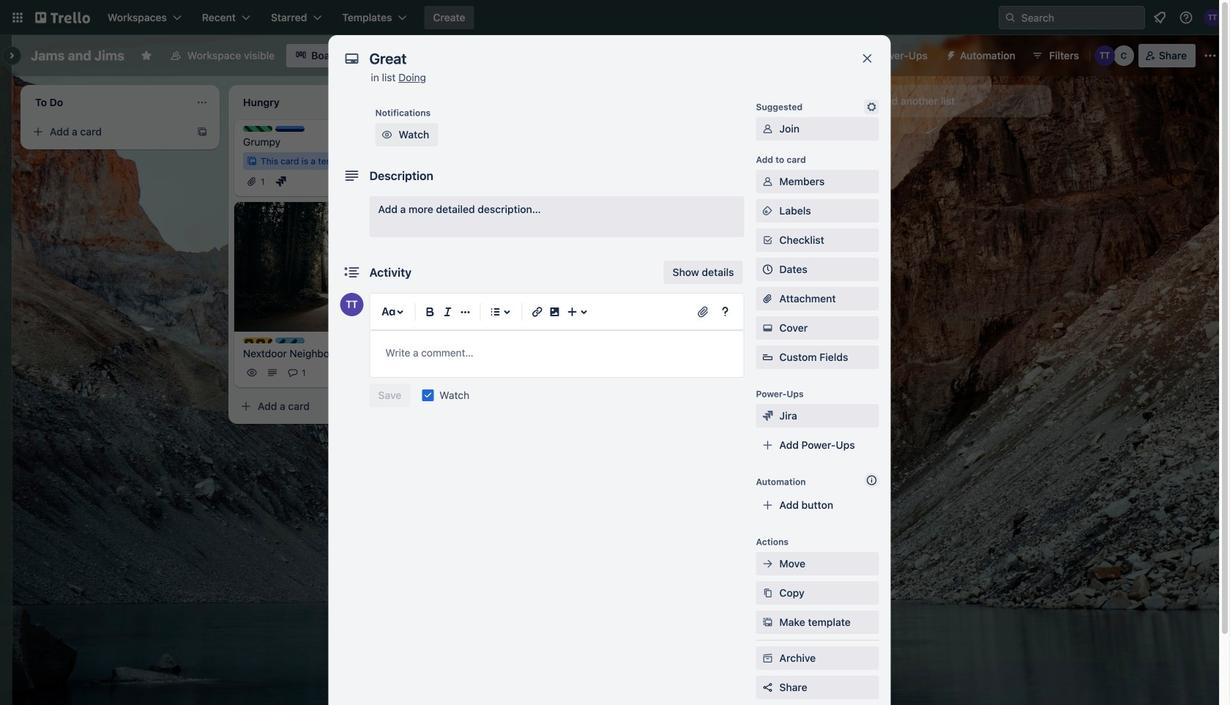 Task type: vqa. For each thing, say whether or not it's contained in the screenshot.
the bottom Terry Turtle (terryturtle) image
yes



Task type: locate. For each thing, give the bounding box(es) containing it.
back to home image
[[35, 6, 90, 29]]

open information menu image
[[1179, 10, 1194, 25]]

1 horizontal spatial create from template… image
[[404, 401, 416, 412]]

attach and insert link image
[[696, 305, 711, 319]]

0 horizontal spatial create from template… image
[[196, 126, 208, 138]]

color: sky, title: "flying cars" element
[[275, 338, 305, 344]]

sm image
[[940, 44, 960, 64], [865, 100, 879, 114], [761, 122, 775, 136], [761, 174, 775, 189], [761, 321, 775, 336], [761, 557, 775, 571], [761, 586, 775, 601]]

bold ⌘b image
[[422, 303, 439, 321]]

sm image
[[380, 127, 394, 142], [761, 204, 775, 218], [761, 409, 775, 423], [761, 615, 775, 630], [761, 651, 775, 666]]

star or unstar board image
[[141, 50, 152, 62]]

None text field
[[362, 45, 846, 72]]

create from template… image
[[196, 126, 208, 138], [404, 401, 416, 412]]

italic ⌘i image
[[439, 303, 457, 321]]

customize views image
[[356, 48, 371, 63]]

Main content area, start typing to enter text. text field
[[386, 344, 729, 362]]

1 vertical spatial create from template… image
[[404, 401, 416, 412]]

text styles image
[[380, 303, 397, 321]]

terry turtle (terryturtle) image
[[1095, 45, 1115, 66], [340, 293, 364, 316]]

terry turtle (terryturtle) image down search field
[[1095, 45, 1115, 66]]

show menu image
[[1204, 48, 1218, 63]]

color: yellow, title: none image
[[243, 338, 273, 344]]

link image
[[529, 303, 546, 321]]

1 vertical spatial terry turtle (terryturtle) image
[[340, 293, 364, 316]]

0 horizontal spatial terry turtle (terryturtle) image
[[340, 293, 364, 316]]

editor toolbar toolbar
[[377, 300, 737, 324]]

terry turtle (terryturtle) image left the text styles icon at the left top
[[340, 293, 364, 316]]

0 vertical spatial terry turtle (terryturtle) image
[[1095, 45, 1115, 66]]

color: blue, title: none image
[[275, 126, 305, 132]]

lists image
[[487, 303, 504, 321]]



Task type: describe. For each thing, give the bounding box(es) containing it.
Board name text field
[[23, 44, 132, 67]]

1 horizontal spatial terry turtle (terryturtle) image
[[1095, 45, 1115, 66]]

terry turtle (terryturtle) image
[[1204, 9, 1222, 26]]

chestercheeetah (chestercheeetah) image
[[1114, 45, 1135, 66]]

more formatting image
[[457, 303, 474, 321]]

search image
[[1005, 12, 1017, 23]]

primary element
[[0, 0, 1231, 35]]

image image
[[546, 303, 564, 321]]

open help dialog image
[[717, 303, 734, 321]]

0 notifications image
[[1152, 9, 1169, 26]]

color: green, title: none image
[[243, 126, 273, 132]]

Search field
[[999, 6, 1146, 29]]

0 vertical spatial create from template… image
[[196, 126, 208, 138]]



